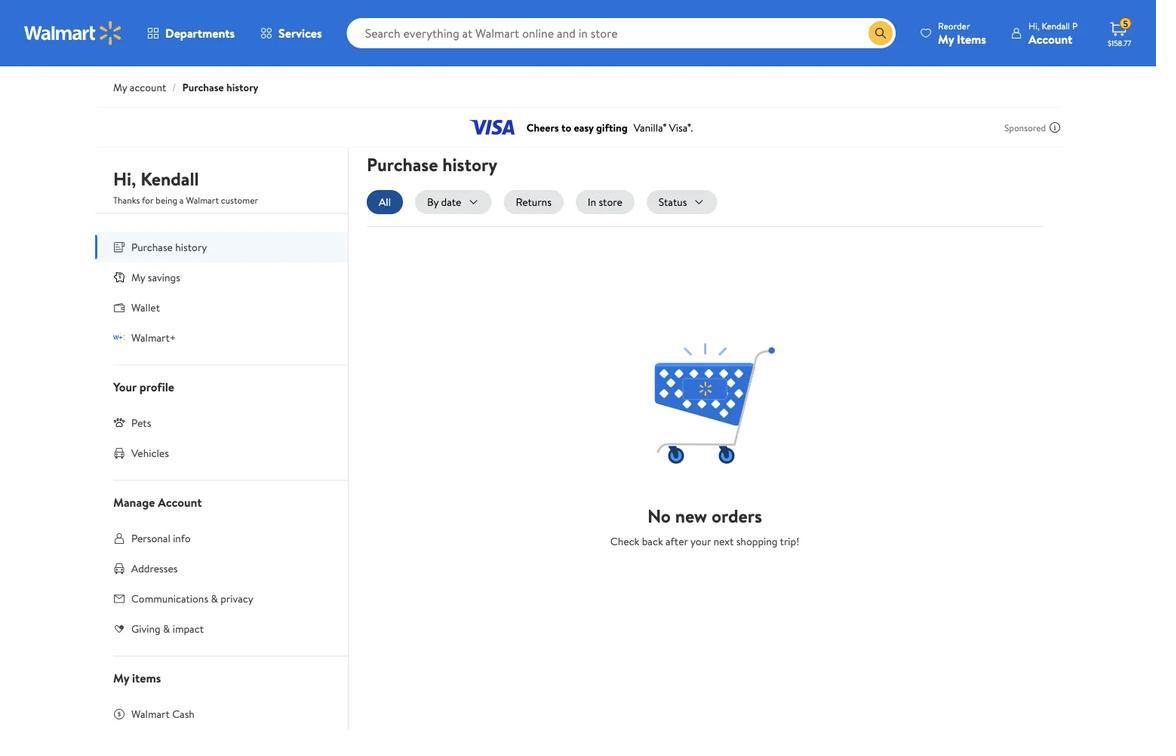Task type: vqa. For each thing, say whether or not it's contained in the screenshot.
customer
yes



Task type: locate. For each thing, give the bounding box(es) containing it.
icon image
[[113, 271, 125, 283], [113, 332, 125, 344], [113, 417, 125, 429]]

hi, for thanks for being a walmart customer
[[113, 166, 136, 192]]

purchase right /
[[182, 80, 224, 95]]

walmart cash
[[131, 707, 195, 722]]

history up by date dropdown button
[[443, 152, 498, 177]]

3 icon image from the top
[[113, 417, 125, 429]]

purchase history link right /
[[182, 80, 259, 95]]

icon image left my savings
[[113, 271, 125, 283]]

your profile
[[113, 379, 174, 395]]

2 vertical spatial icon image
[[113, 417, 125, 429]]

0 horizontal spatial account
[[158, 494, 202, 511]]

0 horizontal spatial purchase
[[131, 240, 173, 254]]

purchase up my savings
[[131, 240, 173, 254]]

1 vertical spatial walmart
[[131, 707, 170, 722]]

&
[[211, 591, 218, 606], [163, 622, 170, 636]]

1 horizontal spatial hi,
[[1029, 19, 1040, 32]]

& right giving
[[163, 622, 170, 636]]

1 horizontal spatial purchase
[[182, 80, 224, 95]]

kendall inside hi, kendall thanks for being a walmart customer
[[141, 166, 199, 192]]

icon image left pets in the left bottom of the page
[[113, 417, 125, 429]]

hi, inside hi, kendall thanks for being a walmart customer
[[113, 166, 136, 192]]

purchase history up 'savings'
[[131, 240, 207, 254]]

icon image for my savings
[[113, 271, 125, 283]]

1 horizontal spatial account
[[1029, 31, 1073, 47]]

1 icon image from the top
[[113, 271, 125, 283]]

0 horizontal spatial kendall
[[141, 166, 199, 192]]

hi, inside the hi, kendall p account
[[1029, 19, 1040, 32]]

savings
[[148, 270, 180, 285]]

by date button
[[415, 190, 492, 214]]

walmart inside hi, kendall thanks for being a walmart customer
[[186, 194, 219, 207]]

1 horizontal spatial walmart
[[186, 194, 219, 207]]

purchase history link down customer
[[95, 232, 348, 262]]

back
[[642, 535, 663, 549]]

0 vertical spatial &
[[211, 591, 218, 606]]

my inside "reorder my items"
[[938, 31, 954, 47]]

status button
[[647, 190, 717, 214]]

history up 'savings'
[[175, 240, 207, 254]]

no
[[648, 504, 671, 529]]

1 horizontal spatial kendall
[[1042, 19, 1071, 32]]

0 vertical spatial walmart
[[186, 194, 219, 207]]

1 vertical spatial purchase history
[[131, 240, 207, 254]]

thanks
[[113, 194, 140, 207]]

pets
[[131, 416, 151, 430]]

history right /
[[227, 80, 259, 95]]

0 vertical spatial account
[[1029, 31, 1073, 47]]

1 vertical spatial icon image
[[113, 332, 125, 344]]

wallet link
[[95, 293, 348, 323]]

1 vertical spatial account
[[158, 494, 202, 511]]

status
[[659, 195, 687, 209]]

2 horizontal spatial purchase
[[367, 152, 438, 177]]

reorder my items
[[938, 19, 987, 47]]

your
[[691, 535, 711, 549]]

0 vertical spatial purchase history
[[367, 152, 498, 177]]

0 horizontal spatial hi,
[[113, 166, 136, 192]]

hi,
[[1029, 19, 1040, 32], [113, 166, 136, 192]]

account up info
[[158, 494, 202, 511]]

being
[[156, 194, 177, 207]]

2 vertical spatial history
[[175, 240, 207, 254]]

kendall inside the hi, kendall p account
[[1042, 19, 1071, 32]]

hi, up thanks
[[113, 166, 136, 192]]

list
[[367, 190, 1043, 214]]

0 horizontal spatial &
[[163, 622, 170, 636]]

0 vertical spatial purchase history link
[[182, 80, 259, 95]]

my
[[938, 31, 954, 47], [113, 80, 127, 95], [131, 270, 145, 285], [113, 670, 129, 687]]

for
[[142, 194, 154, 207]]

purchase history link
[[182, 80, 259, 95], [95, 232, 348, 262]]

1 vertical spatial hi,
[[113, 166, 136, 192]]

walmart left cash
[[131, 707, 170, 722]]

departments button
[[134, 15, 248, 51]]

1 vertical spatial kendall
[[141, 166, 199, 192]]

by date
[[427, 195, 462, 209]]

icon image inside walmart+ link
[[113, 332, 125, 344]]

/
[[172, 80, 176, 95]]

2 horizontal spatial history
[[443, 152, 498, 177]]

0 horizontal spatial walmart
[[131, 707, 170, 722]]

Search search field
[[347, 18, 896, 48]]

1 vertical spatial purchase
[[367, 152, 438, 177]]

icon image inside the my savings link
[[113, 271, 125, 283]]

items
[[957, 31, 987, 47]]

purchase up all
[[367, 152, 438, 177]]

walmart
[[186, 194, 219, 207], [131, 707, 170, 722]]

walmart right 'a'
[[186, 194, 219, 207]]

1 vertical spatial &
[[163, 622, 170, 636]]

kendall
[[1042, 19, 1071, 32], [141, 166, 199, 192]]

a
[[180, 194, 184, 207]]

0 vertical spatial kendall
[[1042, 19, 1071, 32]]

icon image inside pets link
[[113, 417, 125, 429]]

& for communications
[[211, 591, 218, 606]]

hi, left p
[[1029, 19, 1040, 32]]

1 horizontal spatial &
[[211, 591, 218, 606]]

0 vertical spatial purchase
[[182, 80, 224, 95]]

impact
[[173, 622, 204, 636]]

account
[[1029, 31, 1073, 47], [158, 494, 202, 511]]

history
[[227, 80, 259, 95], [443, 152, 498, 177], [175, 240, 207, 254]]

my account link
[[113, 80, 166, 95]]

addresses link
[[95, 554, 348, 584]]

communications & privacy
[[131, 591, 253, 606]]

0 vertical spatial hi,
[[1029, 19, 1040, 32]]

icon image left walmart+
[[113, 332, 125, 344]]

& for giving
[[163, 622, 170, 636]]

giving & impact link
[[95, 614, 348, 644]]

purchase
[[182, 80, 224, 95], [367, 152, 438, 177], [131, 240, 173, 254]]

kendall left p
[[1042, 19, 1071, 32]]

p
[[1073, 19, 1078, 32]]

account inside the hi, kendall p account
[[1029, 31, 1073, 47]]

in store button
[[576, 190, 635, 214]]

2 icon image from the top
[[113, 332, 125, 344]]

account left $158.77 at the top of the page
[[1029, 31, 1073, 47]]

purchase history up by
[[367, 152, 498, 177]]

0 vertical spatial icon image
[[113, 271, 125, 283]]

manage account
[[113, 494, 202, 511]]

kendall up being
[[141, 166, 199, 192]]

account
[[130, 80, 166, 95]]

check
[[611, 535, 640, 549]]

& left privacy
[[211, 591, 218, 606]]

purchase history
[[367, 152, 498, 177], [131, 240, 207, 254]]

privacy
[[221, 591, 253, 606]]

1 horizontal spatial history
[[227, 80, 259, 95]]

items
[[132, 670, 161, 687]]

walmart+
[[131, 330, 176, 345]]



Task type: describe. For each thing, give the bounding box(es) containing it.
list containing all
[[367, 190, 1043, 214]]

$158.77
[[1108, 38, 1132, 48]]

manage
[[113, 494, 155, 511]]

giving & impact
[[131, 622, 204, 636]]

sponsored
[[1005, 121, 1046, 134]]

personal
[[131, 531, 170, 546]]

1 vertical spatial purchase history link
[[95, 232, 348, 262]]

5
[[1124, 17, 1129, 30]]

addresses
[[131, 561, 178, 576]]

departments
[[165, 25, 235, 42]]

profile
[[139, 379, 174, 395]]

vehicles link
[[95, 438, 348, 468]]

new
[[675, 504, 708, 529]]

by
[[427, 195, 439, 209]]

Walmart Site-Wide search field
[[347, 18, 896, 48]]

my for my items
[[113, 670, 129, 687]]

icon image for walmart+
[[113, 332, 125, 344]]

hi, kendall p account
[[1029, 19, 1078, 47]]

hi, kendall thanks for being a walmart customer
[[113, 166, 258, 207]]

communications
[[131, 591, 208, 606]]

walmart image
[[24, 21, 122, 45]]

orders
[[712, 504, 762, 529]]

services
[[279, 25, 322, 42]]

your
[[113, 379, 137, 395]]

in
[[588, 195, 596, 209]]

wallet
[[131, 300, 160, 315]]

kendall for account
[[1042, 19, 1071, 32]]

no new orders check back after your next shopping trip!
[[611, 504, 800, 549]]

icon image for pets
[[113, 417, 125, 429]]

date
[[441, 195, 462, 209]]

hi, for account
[[1029, 19, 1040, 32]]

next
[[714, 535, 734, 549]]

walmart+ link
[[95, 323, 348, 353]]

0 horizontal spatial purchase history
[[131, 240, 207, 254]]

my savings
[[131, 270, 180, 285]]

communications & privacy link
[[95, 584, 348, 614]]

walmart inside walmart cash link
[[131, 707, 170, 722]]

giving
[[131, 622, 161, 636]]

my account / purchase history
[[113, 80, 259, 95]]

services button
[[248, 15, 335, 51]]

personal info link
[[95, 524, 348, 554]]

trip!
[[780, 535, 800, 549]]

2 vertical spatial purchase
[[131, 240, 173, 254]]

search icon image
[[875, 27, 887, 39]]

all button
[[367, 190, 403, 214]]

in store
[[588, 195, 623, 209]]

my for my savings
[[131, 270, 145, 285]]

shopping
[[737, 535, 778, 549]]

store
[[599, 195, 623, 209]]

cash
[[172, 707, 195, 722]]

hi, kendall link
[[113, 166, 199, 198]]

all
[[379, 195, 391, 209]]

returns button
[[504, 190, 564, 214]]

my for my account / purchase history
[[113, 80, 127, 95]]

customer
[[221, 194, 258, 207]]

1 vertical spatial history
[[443, 152, 498, 177]]

vehicles
[[131, 446, 169, 461]]

0 vertical spatial history
[[227, 80, 259, 95]]

kendall for for
[[141, 166, 199, 192]]

1 horizontal spatial purchase history
[[367, 152, 498, 177]]

walmart cash link
[[95, 699, 348, 730]]

personal info
[[131, 531, 191, 546]]

returns
[[516, 195, 552, 209]]

pets link
[[95, 408, 348, 438]]

info
[[173, 531, 191, 546]]

after
[[666, 535, 688, 549]]

my savings link
[[95, 262, 348, 293]]

my items
[[113, 670, 161, 687]]

reorder
[[938, 19, 971, 32]]

0 horizontal spatial history
[[175, 240, 207, 254]]



